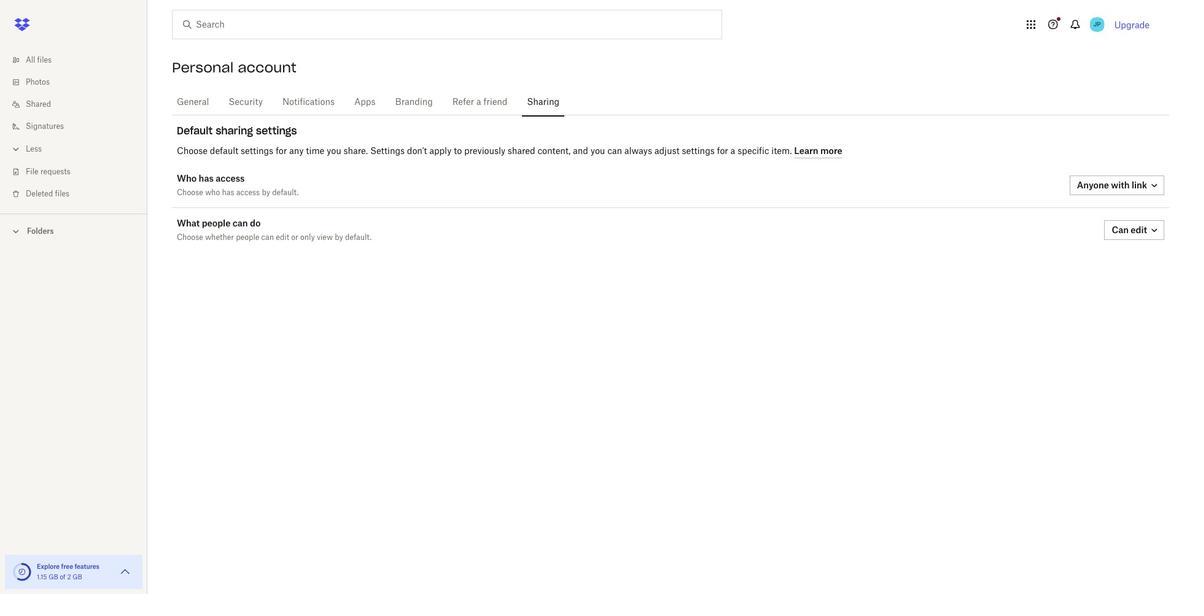 Task type: locate. For each thing, give the bounding box(es) containing it.
1 horizontal spatial edit
[[1132, 225, 1148, 235]]

0 vertical spatial can
[[608, 147, 623, 156]]

has right who
[[222, 189, 234, 197]]

access up do on the left top of the page
[[236, 189, 260, 197]]

apps tab
[[350, 88, 381, 117]]

1 horizontal spatial for
[[717, 147, 729, 156]]

for left any
[[276, 147, 287, 156]]

upgrade
[[1115, 19, 1150, 30]]

by inside who has access choose who has access by default.
[[262, 189, 270, 197]]

0 horizontal spatial files
[[37, 57, 52, 64]]

only
[[301, 234, 315, 241]]

1 vertical spatial default.
[[345, 234, 372, 241]]

files right deleted on the top left of page
[[55, 191, 70, 198]]

files
[[37, 57, 52, 64], [55, 191, 70, 198]]

content,
[[538, 147, 571, 156]]

default
[[177, 125, 213, 137]]

0 horizontal spatial has
[[199, 173, 214, 184]]

security tab
[[224, 88, 268, 117]]

a inside tab
[[477, 98, 482, 107]]

files for deleted files
[[55, 191, 70, 198]]

can edit button
[[1105, 220, 1165, 240]]

1 vertical spatial people
[[236, 234, 260, 241]]

to
[[454, 147, 462, 156]]

signatures
[[26, 123, 64, 130]]

don't
[[407, 147, 427, 156]]

0 horizontal spatial default.
[[272, 189, 299, 197]]

what
[[177, 218, 200, 228]]

can
[[1113, 225, 1130, 235]]

you
[[327, 147, 342, 156], [591, 147, 606, 156]]

people down do on the left top of the page
[[236, 234, 260, 241]]

settings
[[256, 125, 297, 137], [241, 147, 274, 156], [682, 147, 715, 156]]

time
[[306, 147, 325, 156]]

1 vertical spatial files
[[55, 191, 70, 198]]

who has access choose who has access by default.
[[177, 173, 299, 197]]

files for all files
[[37, 57, 52, 64]]

1 horizontal spatial files
[[55, 191, 70, 198]]

a left specific
[[731, 147, 736, 156]]

gb right the "2"
[[73, 575, 82, 581]]

previously
[[465, 147, 506, 156]]

a right refer
[[477, 98, 482, 107]]

all
[[26, 57, 35, 64]]

1 vertical spatial choose
[[177, 189, 203, 197]]

explore
[[37, 564, 60, 571]]

file
[[26, 168, 38, 176]]

2 you from the left
[[591, 147, 606, 156]]

0 vertical spatial by
[[262, 189, 270, 197]]

1 vertical spatial a
[[731, 147, 736, 156]]

always
[[625, 147, 653, 156]]

personal account
[[172, 59, 297, 76]]

access
[[216, 173, 245, 184], [236, 189, 260, 197]]

choose
[[177, 147, 208, 156], [177, 189, 203, 197], [177, 234, 203, 241]]

tab list
[[172, 86, 1170, 117]]

explore free features 1.15 gb of 2 gb
[[37, 564, 99, 581]]

0 horizontal spatial for
[[276, 147, 287, 156]]

0 horizontal spatial by
[[262, 189, 270, 197]]

specific
[[738, 147, 770, 156]]

0 horizontal spatial edit
[[276, 234, 289, 241]]

edit
[[1132, 225, 1148, 235], [276, 234, 289, 241]]

people
[[202, 218, 231, 228], [236, 234, 260, 241]]

can
[[608, 147, 623, 156], [233, 218, 248, 228], [262, 234, 274, 241]]

0 vertical spatial has
[[199, 173, 214, 184]]

has up who
[[199, 173, 214, 184]]

2 horizontal spatial can
[[608, 147, 623, 156]]

shared
[[26, 101, 51, 108]]

files inside 'link'
[[55, 191, 70, 198]]

0 vertical spatial a
[[477, 98, 482, 107]]

choose down 'default'
[[177, 147, 208, 156]]

0 vertical spatial people
[[202, 218, 231, 228]]

all files link
[[10, 49, 147, 71]]

choose down the who on the left top of the page
[[177, 189, 203, 197]]

what people can do choose whether people can edit or only view by default.
[[177, 218, 372, 241]]

anyone with link
[[1078, 180, 1148, 191]]

you right time on the left top
[[327, 147, 342, 156]]

people up whether
[[202, 218, 231, 228]]

1 choose from the top
[[177, 147, 208, 156]]

2
[[67, 575, 71, 581]]

gb left of
[[49, 575, 58, 581]]

0 horizontal spatial a
[[477, 98, 482, 107]]

choose inside choose default settings for any time you share. settings don't apply to previously shared content, and you can always adjust settings for a specific item. learn more
[[177, 147, 208, 156]]

deleted
[[26, 191, 53, 198]]

settings down default sharing settings
[[241, 147, 274, 156]]

by right view
[[335, 234, 343, 241]]

more
[[821, 145, 843, 156]]

item.
[[772, 147, 792, 156]]

1 horizontal spatial default.
[[345, 234, 372, 241]]

1 horizontal spatial has
[[222, 189, 234, 197]]

0 vertical spatial choose
[[177, 147, 208, 156]]

can left always
[[608, 147, 623, 156]]

1 horizontal spatial by
[[335, 234, 343, 241]]

edit left or
[[276, 234, 289, 241]]

list
[[0, 42, 147, 214]]

personal
[[172, 59, 234, 76]]

1 gb from the left
[[49, 575, 58, 581]]

2 vertical spatial choose
[[177, 234, 203, 241]]

default. inside who has access choose who has access by default.
[[272, 189, 299, 197]]

edit right can
[[1132, 225, 1148, 235]]

has
[[199, 173, 214, 184], [222, 189, 234, 197]]

a
[[477, 98, 482, 107], [731, 147, 736, 156]]

learn more button
[[795, 144, 843, 159]]

0 horizontal spatial you
[[327, 147, 342, 156]]

general tab
[[172, 88, 214, 117]]

view
[[317, 234, 333, 241]]

1 horizontal spatial a
[[731, 147, 736, 156]]

can left do on the left top of the page
[[233, 218, 248, 228]]

edit inside what people can do choose whether people can edit or only view by default.
[[276, 234, 289, 241]]

free
[[61, 564, 73, 571]]

2 choose from the top
[[177, 189, 203, 197]]

default. up what people can do choose whether people can edit or only view by default.
[[272, 189, 299, 197]]

1 horizontal spatial people
[[236, 234, 260, 241]]

1 vertical spatial by
[[335, 234, 343, 241]]

file requests
[[26, 168, 71, 176]]

can left or
[[262, 234, 274, 241]]

settings right adjust
[[682, 147, 715, 156]]

choose down what
[[177, 234, 203, 241]]

share.
[[344, 147, 368, 156]]

requests
[[40, 168, 71, 176]]

learn
[[795, 145, 819, 156]]

notifications tab
[[278, 88, 340, 117]]

2 for from the left
[[717, 147, 729, 156]]

by up what people can do choose whether people can edit or only view by default.
[[262, 189, 270, 197]]

1 horizontal spatial gb
[[73, 575, 82, 581]]

tab list containing general
[[172, 86, 1170, 117]]

security
[[229, 98, 263, 107]]

2 vertical spatial can
[[262, 234, 274, 241]]

for left specific
[[717, 147, 729, 156]]

can inside choose default settings for any time you share. settings don't apply to previously shared content, and you can always adjust settings for a specific item. learn more
[[608, 147, 623, 156]]

refer a friend
[[453, 98, 508, 107]]

1.15
[[37, 575, 47, 581]]

for
[[276, 147, 287, 156], [717, 147, 729, 156]]

0 horizontal spatial gb
[[49, 575, 58, 581]]

of
[[60, 575, 66, 581]]

settings up any
[[256, 125, 297, 137]]

3 choose from the top
[[177, 234, 203, 241]]

access up who
[[216, 173, 245, 184]]

do
[[250, 218, 261, 228]]

you right and at top left
[[591, 147, 606, 156]]

1 horizontal spatial you
[[591, 147, 606, 156]]

default. right view
[[345, 234, 372, 241]]

default.
[[272, 189, 299, 197], [345, 234, 372, 241]]

branding
[[395, 98, 433, 107]]

0 vertical spatial files
[[37, 57, 52, 64]]

gb
[[49, 575, 58, 581], [73, 575, 82, 581]]

1 vertical spatial has
[[222, 189, 234, 197]]

or
[[291, 234, 299, 241]]

by inside what people can do choose whether people can edit or only view by default.
[[335, 234, 343, 241]]

apps
[[355, 98, 376, 107]]

files right all
[[37, 57, 52, 64]]

0 vertical spatial default.
[[272, 189, 299, 197]]

photos
[[26, 79, 50, 86]]

1 vertical spatial can
[[233, 218, 248, 228]]

anyone with link button
[[1070, 176, 1165, 195]]

apply
[[430, 147, 452, 156]]

by
[[262, 189, 270, 197], [335, 234, 343, 241]]

1 you from the left
[[327, 147, 342, 156]]

photos link
[[10, 71, 147, 93]]

file requests link
[[10, 161, 147, 183]]



Task type: vqa. For each thing, say whether or not it's contained in the screenshot.
group
no



Task type: describe. For each thing, give the bounding box(es) containing it.
choose inside who has access choose who has access by default.
[[177, 189, 203, 197]]

choose default settings for any time you share. settings don't apply to previously shared content, and you can always adjust settings for a specific item. learn more
[[177, 145, 843, 156]]

account
[[238, 59, 297, 76]]

friend
[[484, 98, 508, 107]]

settings
[[371, 147, 405, 156]]

less image
[[10, 143, 22, 155]]

choose inside what people can do choose whether people can edit or only view by default.
[[177, 234, 203, 241]]

sharing
[[527, 98, 560, 107]]

signatures link
[[10, 116, 147, 138]]

who
[[177, 173, 197, 184]]

dropbox image
[[10, 12, 34, 37]]

0 horizontal spatial people
[[202, 218, 231, 228]]

deleted files
[[26, 191, 70, 198]]

link
[[1133, 180, 1148, 191]]

settings for default
[[241, 147, 274, 156]]

whether
[[205, 234, 234, 241]]

shared link
[[10, 93, 147, 116]]

default
[[210, 147, 239, 156]]

shared
[[508, 147, 536, 156]]

sharing
[[216, 125, 253, 137]]

folders
[[27, 227, 54, 236]]

who
[[205, 189, 220, 197]]

can edit
[[1113, 225, 1148, 235]]

general
[[177, 98, 209, 107]]

anyone
[[1078, 180, 1110, 191]]

1 vertical spatial access
[[236, 189, 260, 197]]

features
[[75, 564, 99, 571]]

upgrade link
[[1115, 19, 1150, 30]]

less
[[26, 146, 42, 153]]

folders button
[[0, 222, 147, 240]]

with
[[1112, 180, 1130, 191]]

branding tab
[[391, 88, 438, 117]]

default sharing settings
[[177, 125, 297, 137]]

0 vertical spatial access
[[216, 173, 245, 184]]

edit inside dropdown button
[[1132, 225, 1148, 235]]

jp
[[1094, 20, 1102, 28]]

and
[[573, 147, 589, 156]]

any
[[289, 147, 304, 156]]

a inside choose default settings for any time you share. settings don't apply to previously shared content, and you can always adjust settings for a specific item. learn more
[[731, 147, 736, 156]]

all files
[[26, 57, 52, 64]]

2 gb from the left
[[73, 575, 82, 581]]

sharing tab
[[523, 88, 565, 117]]

1 for from the left
[[276, 147, 287, 156]]

Search text field
[[196, 18, 697, 31]]

0 horizontal spatial can
[[233, 218, 248, 228]]

list containing all files
[[0, 42, 147, 214]]

deleted files link
[[10, 183, 147, 205]]

settings for sharing
[[256, 125, 297, 137]]

quota usage element
[[12, 563, 32, 583]]

jp button
[[1088, 15, 1108, 34]]

refer a friend tab
[[448, 88, 513, 117]]

default. inside what people can do choose whether people can edit or only view by default.
[[345, 234, 372, 241]]

refer
[[453, 98, 474, 107]]

1 horizontal spatial can
[[262, 234, 274, 241]]

notifications
[[283, 98, 335, 107]]

adjust
[[655, 147, 680, 156]]



